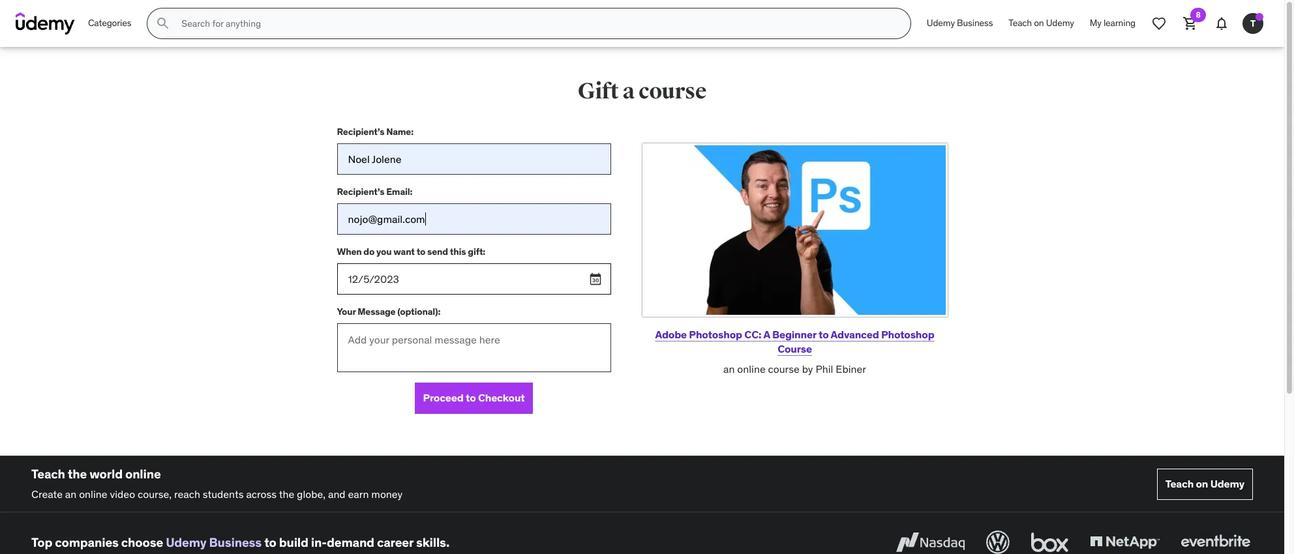 Task type: locate. For each thing, give the bounding box(es) containing it.
proceed to checkout button
[[415, 383, 533, 414]]

t
[[1251, 17, 1256, 29]]

1 horizontal spatial teach on udemy
[[1166, 478, 1245, 491]]

advanced
[[831, 328, 880, 341]]

1 vertical spatial online
[[125, 467, 161, 482]]

online down world
[[79, 488, 107, 501]]

udemy image
[[16, 12, 75, 35]]

submit search image
[[156, 16, 171, 31]]

2 photoshop from the left
[[882, 328, 935, 341]]

teach on udemy up eventbrite image
[[1166, 478, 1245, 491]]

Search for anything text field
[[179, 12, 895, 35]]

email:
[[387, 186, 413, 198]]

want
[[394, 246, 415, 258]]

recipient's left 'email:'
[[337, 186, 385, 198]]

video
[[110, 488, 135, 501]]

choose
[[121, 535, 163, 551]]

my learning
[[1091, 17, 1136, 29]]

do
[[364, 246, 375, 258]]

adobe photoshop cc: a beginner to advanced photoshop course link
[[656, 328, 935, 356]]

0 vertical spatial business
[[958, 17, 994, 29]]

an
[[724, 363, 735, 376], [65, 488, 77, 501]]

world
[[90, 467, 123, 482]]

notifications image
[[1215, 16, 1230, 31]]

on left 'my'
[[1035, 17, 1045, 29]]

cc:
[[745, 328, 762, 341]]

globe,
[[297, 488, 326, 501]]

0 vertical spatial course
[[639, 78, 707, 105]]

1 horizontal spatial photoshop
[[882, 328, 935, 341]]

the
[[68, 467, 87, 482], [279, 488, 295, 501]]

2 recipient's from the top
[[337, 186, 385, 198]]

course
[[639, 78, 707, 105], [769, 363, 800, 376]]

1 horizontal spatial business
[[958, 17, 994, 29]]

teach on udemy
[[1009, 17, 1075, 29], [1166, 478, 1245, 491]]

gift
[[578, 78, 619, 105]]

photoshop
[[689, 328, 743, 341], [882, 328, 935, 341]]

to inside "proceed to checkout" button
[[466, 392, 476, 405]]

create
[[31, 488, 63, 501]]

to left build
[[264, 535, 277, 551]]

the left globe,
[[279, 488, 295, 501]]

(optional):
[[398, 306, 441, 318]]

send
[[428, 246, 448, 258]]

1 horizontal spatial course
[[769, 363, 800, 376]]

course down course
[[769, 363, 800, 376]]

0 horizontal spatial teach
[[31, 467, 65, 482]]

1 vertical spatial course
[[769, 363, 800, 376]]

0 vertical spatial recipient's
[[337, 126, 385, 137]]

1 vertical spatial business
[[209, 535, 262, 551]]

0 vertical spatial on
[[1035, 17, 1045, 29]]

across
[[246, 488, 277, 501]]

0 horizontal spatial photoshop
[[689, 328, 743, 341]]

0 vertical spatial online
[[738, 363, 766, 376]]

your message (optional):
[[337, 306, 441, 318]]

2 horizontal spatial online
[[738, 363, 766, 376]]

the left world
[[68, 467, 87, 482]]

teach on udemy link
[[1001, 8, 1083, 39], [1158, 469, 1254, 500]]

0 vertical spatial teach on udemy
[[1009, 17, 1075, 29]]

build
[[279, 535, 309, 551]]

online
[[738, 363, 766, 376], [125, 467, 161, 482], [79, 488, 107, 501]]

teach
[[1009, 17, 1033, 29], [31, 467, 65, 482], [1166, 478, 1195, 491]]

0 vertical spatial teach on udemy link
[[1001, 8, 1083, 39]]

1 horizontal spatial on
[[1197, 478, 1209, 491]]

teach on udemy link left 'my'
[[1001, 8, 1083, 39]]

teach inside 'teach the world online create an online video course, reach students across the globe, and earn money'
[[31, 467, 65, 482]]

1 vertical spatial teach on udemy link
[[1158, 469, 1254, 500]]

to left send
[[417, 246, 426, 258]]

recipient's
[[337, 126, 385, 137], [337, 186, 385, 198]]

to right proceed
[[466, 392, 476, 405]]

teach on udemy left 'my'
[[1009, 17, 1075, 29]]

1 vertical spatial udemy business link
[[166, 535, 262, 551]]

nasdaq image
[[894, 529, 969, 555]]

on up eventbrite image
[[1197, 478, 1209, 491]]

categories button
[[80, 8, 139, 39]]

online up course,
[[125, 467, 161, 482]]

photoshop left "cc:"
[[689, 328, 743, 341]]

1 vertical spatial the
[[279, 488, 295, 501]]

1 vertical spatial teach on udemy
[[1166, 478, 1245, 491]]

1 horizontal spatial udemy business link
[[920, 8, 1001, 39]]

message
[[358, 306, 396, 318]]

Recipient's Email: email field
[[337, 204, 611, 235]]

photoshop right advanced
[[882, 328, 935, 341]]

checkout
[[478, 392, 525, 405]]

top
[[31, 535, 52, 551]]

recipient's left name:
[[337, 126, 385, 137]]

8 link
[[1176, 8, 1207, 39]]

1 vertical spatial recipient's
[[337, 186, 385, 198]]

adobe
[[656, 328, 687, 341]]

1 vertical spatial on
[[1197, 478, 1209, 491]]

1 photoshop from the left
[[689, 328, 743, 341]]

course right a
[[639, 78, 707, 105]]

students
[[203, 488, 244, 501]]

this
[[450, 246, 466, 258]]

udemy business
[[927, 17, 994, 29]]

1 recipient's from the top
[[337, 126, 385, 137]]

a
[[764, 328, 771, 341]]

8
[[1197, 10, 1201, 20]]

gift a course
[[578, 78, 707, 105]]

recipient's email:
[[337, 186, 413, 198]]

1 horizontal spatial the
[[279, 488, 295, 501]]

categories
[[88, 17, 131, 29]]

1 horizontal spatial teach on udemy link
[[1158, 469, 1254, 500]]

0 horizontal spatial on
[[1035, 17, 1045, 29]]

shopping cart with 8 items image
[[1183, 16, 1199, 31]]

1 vertical spatial an
[[65, 488, 77, 501]]

on
[[1035, 17, 1045, 29], [1197, 478, 1209, 491]]

course
[[778, 343, 813, 356]]

eventbrite image
[[1179, 529, 1254, 555]]

0 horizontal spatial teach on udemy link
[[1001, 8, 1083, 39]]

1 horizontal spatial an
[[724, 363, 735, 376]]

0 horizontal spatial udemy business link
[[166, 535, 262, 551]]

to
[[417, 246, 426, 258], [819, 328, 829, 341], [466, 392, 476, 405], [264, 535, 277, 551]]

teach on udemy for teach on udemy link to the left
[[1009, 17, 1075, 29]]

Recipient's Name: text field
[[337, 144, 611, 175]]

0 horizontal spatial course
[[639, 78, 707, 105]]

0 horizontal spatial teach on udemy
[[1009, 17, 1075, 29]]

teach on udemy link up eventbrite image
[[1158, 469, 1254, 500]]

2 horizontal spatial teach
[[1166, 478, 1195, 491]]

0 vertical spatial the
[[68, 467, 87, 482]]

udemy
[[927, 17, 956, 29], [1047, 17, 1075, 29], [1211, 478, 1245, 491], [166, 535, 207, 551]]

to right beginner on the bottom of the page
[[819, 328, 829, 341]]

2 vertical spatial online
[[79, 488, 107, 501]]

0 horizontal spatial an
[[65, 488, 77, 501]]

when do you want to send this gift:
[[337, 246, 486, 258]]

udemy business link
[[920, 8, 1001, 39], [166, 535, 262, 551]]

on for rightmost teach on udemy link
[[1197, 478, 1209, 491]]

business
[[958, 17, 994, 29], [209, 535, 262, 551]]

online down "cc:"
[[738, 363, 766, 376]]

0 horizontal spatial online
[[79, 488, 107, 501]]



Task type: vqa. For each thing, say whether or not it's contained in the screenshot.
Udemy image
yes



Task type: describe. For each thing, give the bounding box(es) containing it.
1 horizontal spatial online
[[125, 467, 161, 482]]

1 horizontal spatial teach
[[1009, 17, 1033, 29]]

and
[[328, 488, 346, 501]]

proceed to checkout
[[423, 392, 525, 405]]

top companies choose udemy business to build in-demand career skills.
[[31, 535, 450, 551]]

on for teach on udemy link to the left
[[1035, 17, 1045, 29]]

0 horizontal spatial the
[[68, 467, 87, 482]]

name:
[[387, 126, 414, 137]]

course,
[[138, 488, 172, 501]]

career
[[377, 535, 414, 551]]

wishlist image
[[1152, 16, 1168, 31]]

When do you want to send this gift: text field
[[337, 264, 611, 295]]

you have alerts image
[[1256, 13, 1264, 21]]

you
[[377, 246, 392, 258]]

when
[[337, 246, 362, 258]]

recipient's name:
[[337, 126, 414, 137]]

box image
[[1029, 529, 1072, 555]]

reach
[[174, 488, 200, 501]]

adobe photoshop cc: a beginner to advanced photoshop course
[[656, 328, 935, 356]]

demand
[[327, 535, 375, 551]]

ebiner
[[836, 363, 867, 376]]

an inside 'teach the world online create an online video course, reach students across the globe, and earn money'
[[65, 488, 77, 501]]

companies
[[55, 535, 119, 551]]

skills.
[[416, 535, 450, 551]]

netapp image
[[1088, 529, 1163, 555]]

course for online
[[769, 363, 800, 376]]

Your Message (optional): text field
[[337, 324, 611, 373]]

volkswagen image
[[984, 529, 1013, 555]]

phil
[[816, 363, 834, 376]]

teach on udemy for rightmost teach on udemy link
[[1166, 478, 1245, 491]]

t link
[[1238, 8, 1270, 39]]

your
[[337, 306, 356, 318]]

recipient's for recipient's email:
[[337, 186, 385, 198]]

earn
[[348, 488, 369, 501]]

course for a
[[639, 78, 707, 105]]

teach the world online create an online video course, reach students across the globe, and earn money
[[31, 467, 403, 501]]

learning
[[1104, 17, 1136, 29]]

0 horizontal spatial business
[[209, 535, 262, 551]]

0 vertical spatial an
[[724, 363, 735, 376]]

an online course by phil ebiner
[[724, 363, 867, 376]]

money
[[372, 488, 403, 501]]

to inside adobe photoshop cc: a beginner to advanced photoshop course
[[819, 328, 829, 341]]

in-
[[311, 535, 327, 551]]

a
[[623, 78, 635, 105]]

my learning link
[[1083, 8, 1144, 39]]

0 vertical spatial udemy business link
[[920, 8, 1001, 39]]

proceed
[[423, 392, 464, 405]]

my
[[1091, 17, 1102, 29]]

recipient's for recipient's name:
[[337, 126, 385, 137]]

by
[[803, 363, 814, 376]]

gift:
[[468, 246, 486, 258]]

beginner
[[773, 328, 817, 341]]



